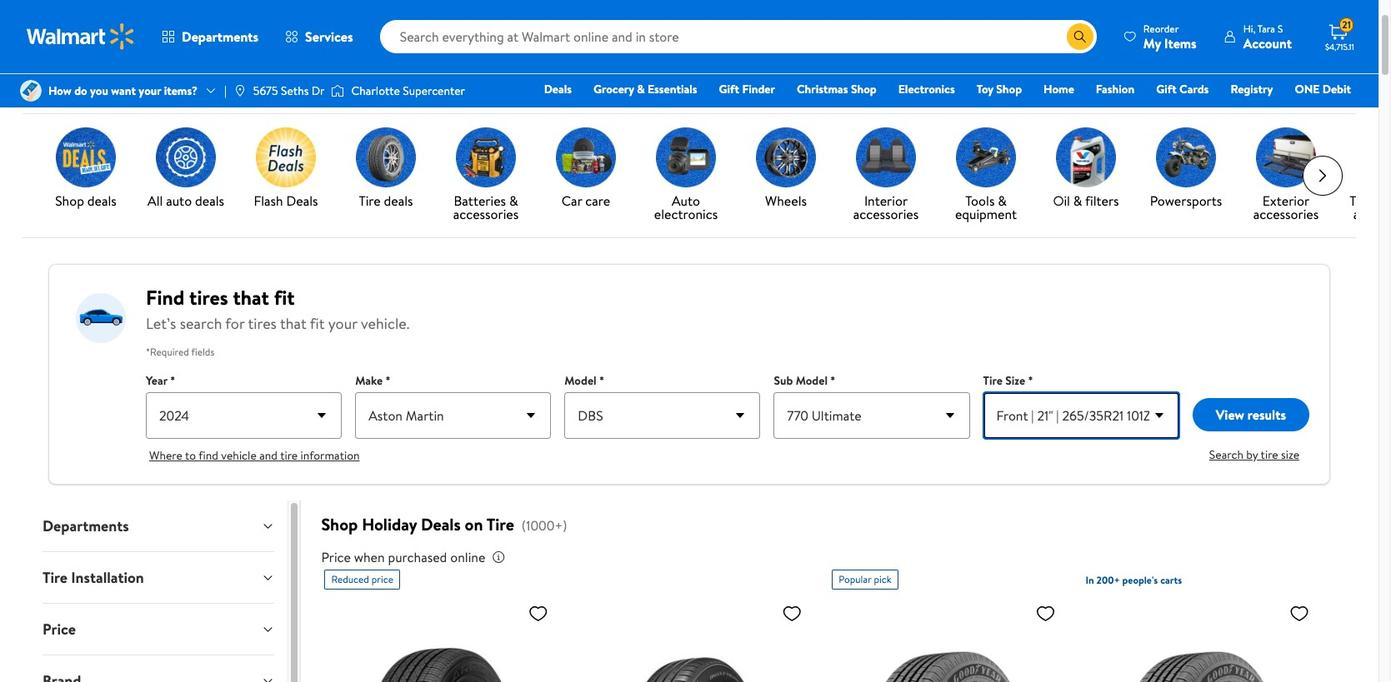 Task type: describe. For each thing, give the bounding box(es) containing it.
essentials
[[648, 81, 698, 98]]

tire inside button
[[1261, 447, 1279, 464]]

home
[[1044, 81, 1075, 98]]

make *
[[355, 373, 391, 389]]

car care
[[562, 192, 611, 210]]

2 model from the left
[[796, 373, 828, 389]]

legal information image
[[492, 551, 506, 565]]

toy shop link
[[970, 80, 1030, 98]]

fashion link
[[1089, 80, 1143, 98]]

radar dimax e-touring 1 195/65r15 91h tire image
[[579, 597, 809, 683]]

2 deals from the left
[[195, 192, 224, 210]]

in 200+ people's carts
[[1086, 574, 1183, 588]]

online
[[450, 549, 486, 567]]

$4,715.11
[[1326, 41, 1355, 53]]

0 vertical spatial departments button
[[148, 17, 272, 57]]

where to find vehicle and tire information
[[149, 448, 360, 465]]

auto
[[166, 192, 192, 210]]

by for sort
[[1188, 78, 1202, 96]]

price for price when purchased online
[[321, 549, 351, 567]]

size
[[1006, 373, 1026, 389]]

for
[[225, 314, 245, 334]]

0 horizontal spatial your
[[139, 83, 161, 99]]

add to favorites list, arroyo eco pro h/t all season 245/65r17 107h light truck tire image
[[528, 604, 548, 625]]

want
[[111, 83, 136, 99]]

reorder my items
[[1144, 21, 1197, 52]]

fashion
[[1096, 81, 1135, 98]]

services
[[305, 28, 353, 46]]

& inside truck &
[[1384, 192, 1392, 210]]

tire installation button
[[29, 553, 288, 604]]

tire for tire size *
[[984, 373, 1003, 389]]

deals for tire deals
[[384, 192, 413, 210]]

gift for gift cards
[[1157, 81, 1177, 98]]

your inside find tires that fit let's search for tires that fit your vehicle.
[[328, 314, 357, 334]]

interior accessories image
[[856, 128, 916, 188]]

results
[[1248, 406, 1287, 424]]

powersports image
[[1157, 128, 1217, 188]]

shop holiday deals on tire (1000+)
[[321, 514, 567, 536]]

finder
[[742, 81, 775, 98]]

batteries & accessories link
[[443, 128, 530, 224]]

search by tire size button
[[1210, 446, 1303, 465]]

gift cards
[[1157, 81, 1209, 98]]

ad disclaimer and feedback image
[[1323, 25, 1337, 38]]

21
[[1343, 18, 1352, 32]]

equipment
[[956, 205, 1017, 224]]

powersports
[[1150, 192, 1223, 210]]

Walmart Site-Wide search field
[[380, 20, 1097, 53]]

shop auto image
[[156, 128, 216, 188]]

tire right on at the bottom left of the page
[[487, 514, 515, 536]]

pick
[[874, 573, 892, 587]]

*required fields
[[146, 345, 215, 359]]

sponsored
[[1274, 25, 1320, 39]]

one debit link
[[1288, 80, 1359, 98]]

1 vertical spatial fit
[[310, 314, 325, 334]]

& for essentials
[[637, 81, 645, 98]]

electronics link
[[891, 80, 963, 98]]

truck & link
[[1343, 128, 1392, 224]]

sort and filter section element
[[23, 60, 1357, 113]]

all auto deals link
[[143, 128, 229, 211]]

shop up when
[[321, 514, 358, 536]]

view
[[1216, 406, 1245, 424]]

christmas
[[797, 81, 849, 98]]

tire installation
[[43, 568, 144, 589]]

view results button
[[1193, 399, 1310, 432]]

0 vertical spatial tires
[[189, 284, 228, 312]]

supercenter
[[403, 83, 465, 99]]

add to favorites list, goodyear reliant all-season 195/65r15 91h all-season tire image
[[1290, 604, 1310, 625]]

vehicle type: car and truck image
[[76, 292, 126, 345]]

add to favorites list, goodyear reliant all-season 225/65r17 102h all-season tire image
[[1036, 604, 1056, 625]]

toy
[[977, 81, 994, 98]]

oil & filters image
[[1057, 128, 1117, 188]]

debit
[[1323, 81, 1352, 98]]

breadcrumb element
[[23, 0, 1343, 13]]

wheels
[[766, 192, 807, 210]]

car
[[562, 192, 582, 210]]

sort
[[1160, 78, 1184, 96]]

let's
[[146, 314, 176, 334]]

shop deals
[[55, 192, 117, 210]]

tools & equipment image
[[956, 128, 1016, 188]]

reduced
[[331, 573, 369, 587]]

auto electronics link
[[643, 128, 730, 224]]

1 model from the left
[[565, 373, 597, 389]]

exterior
[[1263, 192, 1310, 210]]

& for accessories
[[509, 192, 518, 210]]

registry link
[[1224, 80, 1281, 98]]

home link
[[1037, 80, 1082, 98]]

holiday
[[362, 514, 417, 536]]

oil & filters link
[[1043, 128, 1130, 211]]

batteries & accessories
[[453, 192, 519, 224]]

registry
[[1231, 81, 1274, 98]]

interior accessories link
[[843, 128, 930, 224]]

hi, tara s account
[[1244, 21, 1292, 52]]

sub
[[774, 373, 793, 389]]

gift for gift finder
[[719, 81, 740, 98]]

shop down shop all. image
[[55, 192, 84, 210]]

tire installation tab
[[29, 553, 288, 604]]

oil
[[1053, 192, 1071, 210]]

all
[[148, 192, 163, 210]]

items?
[[164, 83, 198, 99]]

0 vertical spatial fit
[[274, 284, 295, 312]]

shop right "christmas"
[[851, 81, 877, 98]]

price for price
[[43, 620, 76, 640]]

christmas shop link
[[790, 80, 885, 98]]

items
[[1165, 34, 1197, 52]]

5 * from the left
[[1029, 373, 1034, 389]]

accessories inside batteries & accessories link
[[453, 205, 519, 224]]

car care link
[[543, 128, 630, 211]]

in-store button
[[43, 73, 132, 100]]

tires image
[[356, 128, 416, 188]]

auto electronics image
[[656, 128, 716, 188]]

price when purchased online
[[321, 549, 486, 567]]

hi,
[[1244, 21, 1256, 35]]

truck &
[[1350, 192, 1392, 224]]

grocery
[[594, 81, 634, 98]]

flash deals image
[[256, 128, 316, 188]]



Task type: locate. For each thing, give the bounding box(es) containing it.
charlotte
[[351, 83, 400, 99]]

find
[[199, 448, 218, 465]]

1 horizontal spatial gift
[[1157, 81, 1177, 98]]

0 vertical spatial price
[[321, 549, 351, 567]]

flash deals
[[254, 192, 318, 210]]

5675
[[253, 83, 278, 99]]

0 vertical spatial deals
[[544, 81, 572, 98]]

find
[[146, 284, 185, 312]]

walmart image
[[27, 23, 135, 50]]

exterior accessories image
[[1257, 128, 1317, 188]]

tools
[[966, 192, 995, 210]]

accessories down next slide for chipmodulewithimages list
[[1254, 205, 1319, 224]]

0 vertical spatial departments
[[182, 28, 259, 46]]

in-
[[74, 78, 88, 95]]

| inside sort and filter section "element"
[[1208, 78, 1211, 96]]

 image left how
[[20, 80, 42, 102]]

model *
[[565, 373, 605, 389]]

batteries & accessories image
[[456, 128, 516, 188]]

popular
[[839, 573, 872, 587]]

1 accessories from the left
[[453, 205, 519, 224]]

4 * from the left
[[831, 373, 836, 389]]

accessories down interior accessories image
[[854, 205, 919, 224]]

* for year *
[[170, 373, 175, 389]]

accessories
[[453, 205, 519, 224], [854, 205, 919, 224], [1254, 205, 1319, 224]]

 image
[[20, 80, 42, 102], [331, 83, 345, 99]]

your left the 'vehicle.' at the top left of page
[[328, 314, 357, 334]]

deals
[[87, 192, 117, 210], [195, 192, 224, 210], [384, 192, 413, 210]]

model
[[565, 373, 597, 389], [796, 373, 828, 389]]

1 vertical spatial price
[[43, 620, 76, 640]]

to
[[185, 448, 196, 465]]

tire left installation
[[43, 568, 68, 589]]

1 horizontal spatial tires
[[248, 314, 277, 334]]

gift finder link
[[712, 80, 783, 98]]

& right tools
[[998, 192, 1007, 210]]

& inside "grocery & essentials" link
[[637, 81, 645, 98]]

popular pick
[[839, 573, 892, 587]]

1 vertical spatial deals
[[286, 192, 318, 210]]

wheels image
[[756, 128, 816, 188]]

toy shop
[[977, 81, 1022, 98]]

& inside oil & filters link
[[1074, 192, 1083, 210]]

your
[[139, 83, 161, 99], [328, 314, 357, 334]]

1 horizontal spatial deals
[[421, 514, 461, 536]]

next slide for chipmodulewithimages list image
[[1303, 156, 1343, 196]]

0 vertical spatial by
[[1188, 78, 1202, 96]]

cards
[[1180, 81, 1209, 98]]

your right want
[[139, 83, 161, 99]]

flash
[[254, 192, 283, 210]]

departments up tire installation
[[43, 516, 129, 537]]

shop all. image
[[56, 128, 116, 188]]

auto electronics
[[654, 192, 718, 224]]

people's
[[1123, 574, 1159, 588]]

0 vertical spatial your
[[139, 83, 161, 99]]

1 gift from the left
[[719, 81, 740, 98]]

gift left cards
[[1157, 81, 1177, 98]]

reduced price
[[331, 573, 394, 587]]

departments button up tire installation tab at bottom
[[29, 501, 288, 552]]

grocery & essentials link
[[586, 80, 705, 98]]

goodyear reliant all-season 195/65r15 91h all-season tire image
[[1086, 597, 1317, 683]]

by right search
[[1247, 447, 1259, 464]]

1 vertical spatial your
[[328, 314, 357, 334]]

departments inside departments tab
[[43, 516, 129, 537]]

(1000+)
[[522, 517, 567, 535]]

by inside button
[[1247, 447, 1259, 464]]

in
[[1086, 574, 1095, 588]]

price tab
[[29, 605, 288, 655]]

tire for tire installation
[[43, 568, 68, 589]]

accessories for interior accessories
[[854, 205, 919, 224]]

tire down tires image
[[359, 192, 381, 210]]

deals down shop all. image
[[87, 192, 117, 210]]

filters
[[1086, 192, 1120, 210]]

1 vertical spatial by
[[1247, 447, 1259, 464]]

tara
[[1258, 21, 1276, 35]]

0 horizontal spatial  image
[[20, 80, 42, 102]]

departments up items?
[[182, 28, 259, 46]]

accessories inside exterior accessories link
[[1254, 205, 1319, 224]]

tire right and
[[280, 448, 298, 465]]

1 horizontal spatial |
[[1208, 78, 1211, 96]]

when
[[354, 549, 385, 567]]

1 horizontal spatial departments
[[182, 28, 259, 46]]

0 horizontal spatial tires
[[189, 284, 228, 312]]

& inside batteries & accessories
[[509, 192, 518, 210]]

2 vertical spatial deals
[[421, 514, 461, 536]]

departments
[[182, 28, 259, 46], [43, 516, 129, 537]]

on
[[465, 514, 483, 536]]

deals for shop deals
[[87, 192, 117, 210]]

tire left size
[[1261, 447, 1279, 464]]

s
[[1278, 21, 1284, 35]]

1 horizontal spatial that
[[280, 314, 307, 334]]

deals left the grocery
[[544, 81, 572, 98]]

gift left "finder"
[[719, 81, 740, 98]]

2 horizontal spatial deals
[[384, 192, 413, 210]]

year *
[[146, 373, 175, 389]]

tools & equipment link
[[943, 128, 1030, 224]]

 image
[[233, 84, 247, 98]]

auto
[[672, 192, 700, 210]]

deals right the flash
[[286, 192, 318, 210]]

fit
[[274, 284, 295, 312], [310, 314, 325, 334]]

1 vertical spatial departments button
[[29, 501, 288, 552]]

1 deals from the left
[[87, 192, 117, 210]]

0 horizontal spatial model
[[565, 373, 597, 389]]

size
[[1282, 447, 1300, 464]]

1 horizontal spatial model
[[796, 373, 828, 389]]

information
[[301, 448, 360, 465]]

exterior accessories
[[1254, 192, 1319, 224]]

0 horizontal spatial fit
[[274, 284, 295, 312]]

fields
[[191, 345, 215, 359]]

wheels link
[[743, 128, 830, 211]]

store
[[88, 78, 114, 95]]

1 vertical spatial tires
[[248, 314, 277, 334]]

 image for charlotte supercenter
[[331, 83, 345, 99]]

& right oil
[[1074, 192, 1083, 210]]

by for search
[[1247, 447, 1259, 464]]

& inside tools & equipment
[[998, 192, 1007, 210]]

tires up search
[[189, 284, 228, 312]]

tools & equipment
[[956, 192, 1017, 224]]

1 horizontal spatial fit
[[310, 314, 325, 334]]

2 * from the left
[[386, 373, 391, 389]]

price down tire installation
[[43, 620, 76, 640]]

departments tab
[[29, 501, 288, 552]]

my
[[1144, 34, 1162, 52]]

& for equipment
[[998, 192, 1007, 210]]

3 accessories from the left
[[1254, 205, 1319, 224]]

electronics
[[654, 205, 718, 224]]

0 vertical spatial that
[[233, 284, 269, 312]]

year
[[146, 373, 168, 389]]

seths
[[281, 83, 309, 99]]

that up for
[[233, 284, 269, 312]]

reorder
[[1144, 21, 1179, 35]]

deals right auto
[[195, 192, 224, 210]]

3 * from the left
[[600, 373, 605, 389]]

&
[[637, 81, 645, 98], [509, 192, 518, 210], [998, 192, 1007, 210], [1074, 192, 1083, 210], [1384, 192, 1392, 210]]

add to favorites list, radar dimax e-touring 1 195/65r15 91h tire image
[[782, 604, 802, 625]]

shop right toy
[[997, 81, 1022, 98]]

0 horizontal spatial that
[[233, 284, 269, 312]]

vehicle.
[[361, 314, 410, 334]]

deals
[[544, 81, 572, 98], [286, 192, 318, 210], [421, 514, 461, 536]]

by right sort
[[1188, 78, 1202, 96]]

tire
[[1261, 447, 1279, 464], [280, 448, 298, 465]]

accessories for exterior accessories
[[1254, 205, 1319, 224]]

search icon image
[[1074, 30, 1087, 43]]

* for model *
[[600, 373, 605, 389]]

 image right dr
[[331, 83, 345, 99]]

search
[[1210, 447, 1244, 464]]

accessories down "batteries & accessories" image
[[453, 205, 519, 224]]

by
[[1188, 78, 1202, 96], [1247, 447, 1259, 464]]

price
[[372, 573, 394, 587]]

tire for tire deals
[[359, 192, 381, 210]]

and
[[259, 448, 278, 465]]

carts
[[1161, 574, 1183, 588]]

3 deals from the left
[[384, 192, 413, 210]]

vehicle
[[221, 448, 257, 465]]

& right truck
[[1384, 192, 1392, 210]]

2 accessories from the left
[[854, 205, 919, 224]]

| left 5675
[[224, 83, 227, 99]]

powersports link
[[1143, 128, 1230, 211]]

1 vertical spatial that
[[280, 314, 307, 334]]

200+
[[1097, 574, 1120, 588]]

tab
[[29, 656, 288, 683]]

2 gift from the left
[[1157, 81, 1177, 98]]

accessories inside interior accessories link
[[854, 205, 919, 224]]

one
[[1295, 81, 1320, 98]]

arroyo eco pro h/t all season 245/65r17 107h light truck tire image
[[325, 597, 555, 683]]

0 horizontal spatial deals
[[286, 192, 318, 210]]

* for make *
[[386, 373, 391, 389]]

0 horizontal spatial deals
[[87, 192, 117, 210]]

& right the 'batteries'
[[509, 192, 518, 210]]

electronics
[[899, 81, 955, 98]]

installation
[[71, 568, 144, 589]]

exterior accessories link
[[1243, 128, 1330, 224]]

|
[[1208, 78, 1211, 96], [224, 83, 227, 99]]

1 horizontal spatial price
[[321, 549, 351, 567]]

price button
[[29, 605, 288, 655]]

1 horizontal spatial tire
[[1261, 447, 1279, 464]]

tire inside dropdown button
[[43, 568, 68, 589]]

0 horizontal spatial accessories
[[453, 205, 519, 224]]

1 horizontal spatial your
[[328, 314, 357, 334]]

Search search field
[[380, 20, 1097, 53]]

price up reduced
[[321, 549, 351, 567]]

1 horizontal spatial deals
[[195, 192, 224, 210]]

goodyear reliant all-season 225/65r17 102h all-season tire image
[[832, 597, 1063, 683]]

where to find vehicle and tire information button
[[149, 448, 360, 465]]

0 horizontal spatial price
[[43, 620, 76, 640]]

1 vertical spatial departments
[[43, 516, 129, 537]]

| right sort
[[1208, 78, 1211, 96]]

deals left on at the bottom left of the page
[[421, 514, 461, 536]]

you
[[90, 83, 108, 99]]

1 horizontal spatial accessories
[[854, 205, 919, 224]]

make
[[355, 373, 383, 389]]

interior
[[865, 192, 908, 210]]

tire left the size
[[984, 373, 1003, 389]]

by inside sort and filter section "element"
[[1188, 78, 1202, 96]]

1 * from the left
[[170, 373, 175, 389]]

shop deals link
[[43, 128, 129, 211]]

0 horizontal spatial gift
[[719, 81, 740, 98]]

 image for how do you want your items?
[[20, 80, 42, 102]]

1 horizontal spatial by
[[1247, 447, 1259, 464]]

& for filters
[[1074, 192, 1083, 210]]

tires right for
[[248, 314, 277, 334]]

0 horizontal spatial |
[[224, 83, 227, 99]]

2 horizontal spatial accessories
[[1254, 205, 1319, 224]]

gift
[[719, 81, 740, 98], [1157, 81, 1177, 98]]

car care image
[[556, 128, 616, 188]]

& right the grocery
[[637, 81, 645, 98]]

gift finder
[[719, 81, 775, 98]]

0 horizontal spatial tire
[[280, 448, 298, 465]]

0 horizontal spatial departments
[[43, 516, 129, 537]]

departments button up items?
[[148, 17, 272, 57]]

1 horizontal spatial  image
[[331, 83, 345, 99]]

that right for
[[280, 314, 307, 334]]

price inside 'dropdown button'
[[43, 620, 76, 640]]

0 horizontal spatial by
[[1188, 78, 1202, 96]]

care
[[586, 192, 611, 210]]

interior accessories
[[854, 192, 919, 224]]

2 horizontal spatial deals
[[544, 81, 572, 98]]

where
[[149, 448, 183, 465]]

sort by |
[[1160, 78, 1211, 96]]

deals down tires image
[[384, 192, 413, 210]]

one debit walmart+
[[1295, 81, 1352, 121]]



Task type: vqa. For each thing, say whether or not it's contained in the screenshot.
Electronics at the top right of page
yes



